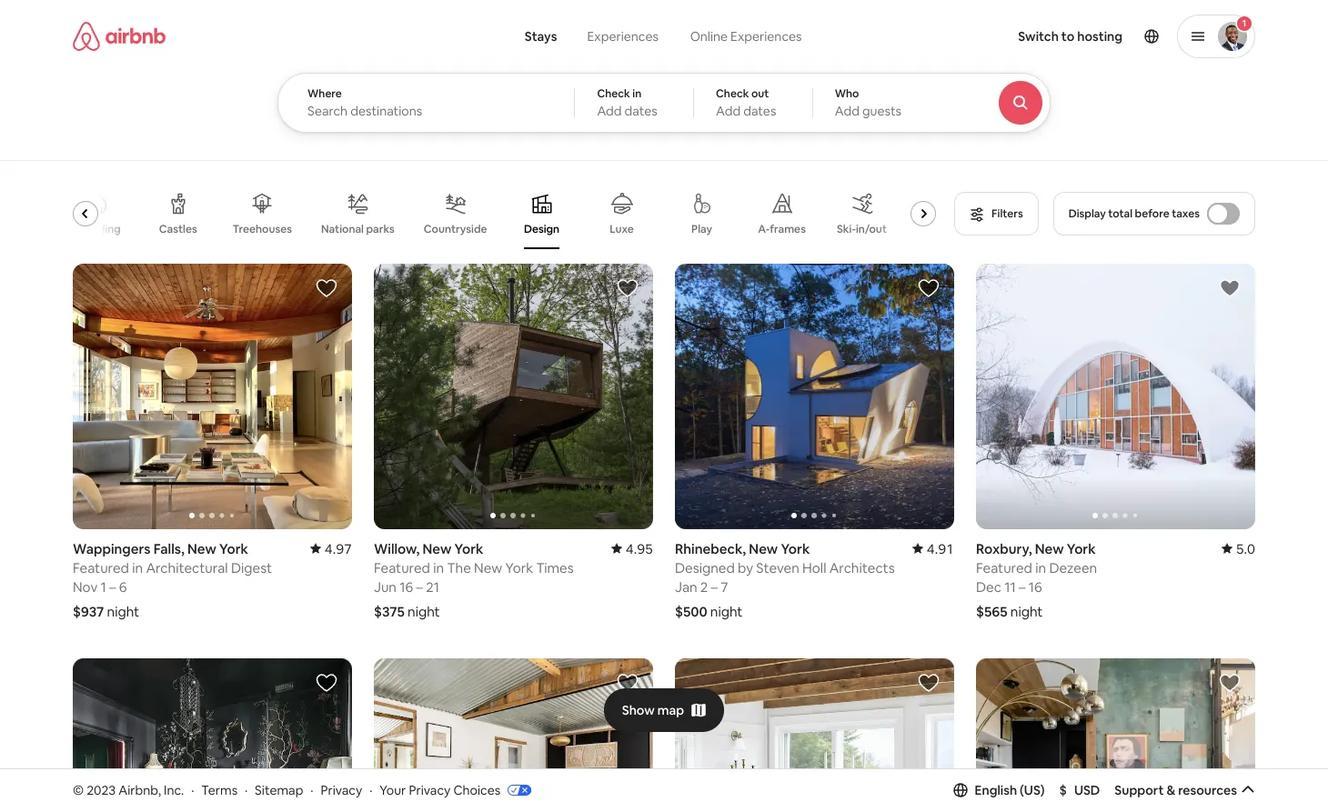 Task type: vqa. For each thing, say whether or not it's contained in the screenshot.
ADD TO WISHLIST: HALCOTTSVILLE, NEW YORK image
yes



Task type: locate. For each thing, give the bounding box(es) containing it.
2 horizontal spatial featured
[[976, 559, 1033, 577]]

1 button
[[1177, 15, 1256, 58]]

sitemap
[[255, 782, 303, 799]]

nov
[[73, 578, 98, 596]]

add for check out add dates
[[716, 103, 741, 119]]

– left 21
[[416, 578, 423, 596]]

– left 6
[[109, 578, 116, 596]]

·
[[191, 782, 194, 799], [245, 782, 248, 799], [310, 782, 313, 799], [370, 782, 373, 799]]

frames
[[770, 222, 806, 237]]

· left your
[[370, 782, 373, 799]]

0 vertical spatial 1
[[1243, 17, 1247, 29]]

dates down "experiences" button
[[625, 103, 658, 119]]

1 vertical spatial 1
[[101, 578, 106, 596]]

featured inside roxbury, new york featured in dezeen dec 11 – 16 $565 night
[[976, 559, 1033, 577]]

new inside the wappingers falls, new york featured in architectural digest nov 1 – 6 $937 night
[[187, 540, 216, 557]]

4 · from the left
[[370, 782, 373, 799]]

4.95 out of 5 average rating image
[[611, 540, 653, 557]]

4 night from the left
[[1011, 603, 1043, 620]]

online experiences link
[[674, 18, 818, 55]]

1 – from the left
[[109, 578, 116, 596]]

2 featured from the left
[[374, 559, 430, 577]]

in/out
[[856, 222, 887, 237]]

york inside roxbury, new york featured in dezeen dec 11 – 16 $565 night
[[1067, 540, 1096, 557]]

night down 6
[[107, 603, 139, 620]]

add to wishlist: roxbury, new york image
[[1219, 278, 1241, 299]]

new up architectural
[[187, 540, 216, 557]]

0 horizontal spatial experiences
[[587, 28, 659, 45]]

to
[[1062, 28, 1075, 45]]

2
[[700, 578, 708, 596]]

in
[[633, 86, 642, 101], [132, 559, 143, 577], [433, 559, 444, 577], [1036, 559, 1046, 577]]

in inside the wappingers falls, new york featured in architectural digest nov 1 – 6 $937 night
[[132, 559, 143, 577]]

experiences button
[[572, 18, 674, 55]]

wappingers
[[73, 540, 151, 557]]

york up "dezeen"
[[1067, 540, 1096, 557]]

3 night from the left
[[710, 603, 743, 620]]

new up "dezeen"
[[1035, 540, 1064, 557]]

add to wishlist: willow, new york image
[[617, 278, 639, 299]]

0 horizontal spatial add
[[597, 103, 622, 119]]

16 right the jun
[[400, 578, 413, 596]]

check inside check in add dates
[[597, 86, 630, 101]]

0 horizontal spatial featured
[[73, 559, 129, 577]]

online
[[690, 28, 728, 45]]

3 add from the left
[[835, 103, 860, 119]]

filters
[[992, 207, 1023, 221]]

1 featured from the left
[[73, 559, 129, 577]]

add inside check in add dates
[[597, 103, 622, 119]]

1
[[1243, 17, 1247, 29], [101, 578, 106, 596]]

featured for featured in dezeen
[[976, 559, 1033, 577]]

2 – from the left
[[416, 578, 423, 596]]

night down the 7
[[710, 603, 743, 620]]

experiences
[[587, 28, 659, 45], [731, 28, 802, 45]]

add down who
[[835, 103, 860, 119]]

2 horizontal spatial add
[[835, 103, 860, 119]]

roxbury, new york featured in dezeen dec 11 – 16 $565 night
[[976, 540, 1097, 620]]

add inside check out add dates
[[716, 103, 741, 119]]

luxe
[[610, 222, 634, 237]]

1 dates from the left
[[625, 103, 658, 119]]

privacy
[[321, 782, 362, 799], [409, 782, 451, 799]]

in up 21
[[433, 559, 444, 577]]

inc.
[[164, 782, 184, 799]]

new for rhinebeck,
[[749, 540, 778, 557]]

1 horizontal spatial check
[[716, 86, 749, 101]]

1 horizontal spatial 16
[[1029, 578, 1042, 596]]

4.91 out of 5 average rating image
[[912, 540, 954, 557]]

dates inside check out add dates
[[744, 103, 776, 119]]

featured
[[73, 559, 129, 577], [374, 559, 430, 577], [976, 559, 1033, 577]]

featured down roxbury,
[[976, 559, 1033, 577]]

add to wishlist: woodstock, new york image
[[1219, 672, 1241, 694]]

york for roxbury, new york featured in dezeen dec 11 – 16 $565 night
[[1067, 540, 1096, 557]]

add down "experiences" button
[[597, 103, 622, 119]]

2 check from the left
[[716, 86, 749, 101]]

add down online experiences
[[716, 103, 741, 119]]

out
[[751, 86, 769, 101]]

experiences right online on the top of the page
[[731, 28, 802, 45]]

– inside the wappingers falls, new york featured in architectural digest nov 1 – 6 $937 night
[[109, 578, 116, 596]]

check down "experiences" button
[[597, 86, 630, 101]]

featured for featured in the new york times
[[374, 559, 430, 577]]

new up steven
[[749, 540, 778, 557]]

2 night from the left
[[408, 603, 440, 620]]

check in add dates
[[597, 86, 658, 119]]

countryside
[[424, 222, 487, 237]]

1 horizontal spatial privacy
[[409, 782, 451, 799]]

4.97
[[325, 540, 352, 557]]

terms
[[201, 782, 238, 799]]

0 horizontal spatial 1
[[101, 578, 106, 596]]

featured inside the willow, new york featured in the new york times jun 16 – 21 $375 night
[[374, 559, 430, 577]]

night down 11
[[1011, 603, 1043, 620]]

experiences up check in add dates
[[587, 28, 659, 45]]

–
[[109, 578, 116, 596], [416, 578, 423, 596], [711, 578, 718, 596], [1019, 578, 1026, 596]]

3 – from the left
[[711, 578, 718, 596]]

in left "dezeen"
[[1036, 559, 1046, 577]]

in down wappingers
[[132, 559, 143, 577]]

1 privacy from the left
[[321, 782, 362, 799]]

· right terms link
[[245, 782, 248, 799]]

group
[[73, 178, 944, 249], [73, 264, 352, 529], [374, 264, 653, 529], [675, 264, 954, 529], [976, 264, 1256, 529], [73, 658, 352, 813], [374, 658, 653, 813], [675, 658, 954, 813], [976, 658, 1256, 813]]

where
[[308, 86, 342, 101]]

1 night from the left
[[107, 603, 139, 620]]

in inside roxbury, new york featured in dezeen dec 11 – 16 $565 night
[[1036, 559, 1046, 577]]

the
[[447, 559, 471, 577]]

&
[[1167, 782, 1176, 799]]

$937
[[73, 603, 104, 620]]

airbnb,
[[119, 782, 161, 799]]

featured down willow,
[[374, 559, 430, 577]]

new up the
[[423, 540, 452, 557]]

2 · from the left
[[245, 782, 248, 799]]

night
[[107, 603, 139, 620], [408, 603, 440, 620], [710, 603, 743, 620], [1011, 603, 1043, 620]]

$
[[1060, 782, 1067, 799]]

ski-
[[837, 222, 856, 237]]

night down 21
[[408, 603, 440, 620]]

before
[[1135, 207, 1170, 221]]

dates down out on the right top of page
[[744, 103, 776, 119]]

english (us) button
[[953, 782, 1045, 799]]

a-
[[758, 222, 770, 237]]

– left the 7
[[711, 578, 718, 596]]

castles
[[159, 222, 197, 237]]

privacy right your
[[409, 782, 451, 799]]

privacy link
[[321, 782, 362, 799]]

york up steven
[[781, 540, 810, 557]]

check
[[597, 86, 630, 101], [716, 86, 749, 101]]

– inside roxbury, new york featured in dezeen dec 11 – 16 $565 night
[[1019, 578, 1026, 596]]

0 horizontal spatial privacy
[[321, 782, 362, 799]]

national parks
[[321, 222, 395, 236]]

3 featured from the left
[[976, 559, 1033, 577]]

support & resources
[[1115, 782, 1237, 799]]

switch to hosting link
[[1007, 17, 1134, 56]]

dates
[[625, 103, 658, 119], [744, 103, 776, 119]]

1 add from the left
[[597, 103, 622, 119]]

16 inside the willow, new york featured in the new york times jun 16 – 21 $375 night
[[400, 578, 413, 596]]

map
[[658, 702, 684, 718]]

1 horizontal spatial 1
[[1243, 17, 1247, 29]]

check for check in add dates
[[597, 86, 630, 101]]

1 horizontal spatial featured
[[374, 559, 430, 577]]

0 horizontal spatial check
[[597, 86, 630, 101]]

0 horizontal spatial 16
[[400, 578, 413, 596]]

privacy left your
[[321, 782, 362, 799]]

4.97 out of 5 average rating image
[[310, 540, 352, 557]]

york up the
[[455, 540, 484, 557]]

new
[[187, 540, 216, 557], [423, 540, 452, 557], [749, 540, 778, 557], [1035, 540, 1064, 557], [474, 559, 503, 577]]

dates for check out add dates
[[744, 103, 776, 119]]

york inside the wappingers falls, new york featured in architectural digest nov 1 – 6 $937 night
[[219, 540, 248, 557]]

display total before taxes button
[[1053, 192, 1256, 236]]

york inside the rhinebeck, new york designed by steven holl architects jan 2 – 7 $500 night
[[781, 540, 810, 557]]

check left out on the right top of page
[[716, 86, 749, 101]]

None search field
[[278, 0, 1101, 133]]

16 right 11
[[1029, 578, 1042, 596]]

1 horizontal spatial experiences
[[731, 28, 802, 45]]

1 horizontal spatial dates
[[744, 103, 776, 119]]

switch
[[1018, 28, 1059, 45]]

none search field containing stays
[[278, 0, 1101, 133]]

add to wishlist: rhinebeck, new york image
[[918, 278, 940, 299]]

4 – from the left
[[1019, 578, 1026, 596]]

1 · from the left
[[191, 782, 194, 799]]

· left the privacy link
[[310, 782, 313, 799]]

york
[[219, 540, 248, 557], [455, 540, 484, 557], [781, 540, 810, 557], [1067, 540, 1096, 557], [506, 559, 533, 577]]

featured down wappingers
[[73, 559, 129, 577]]

(us)
[[1020, 782, 1045, 799]]

roxbury,
[[976, 540, 1032, 557]]

1 check from the left
[[597, 86, 630, 101]]

new inside the rhinebeck, new york designed by steven holl architects jan 2 – 7 $500 night
[[749, 540, 778, 557]]

ski-in/out
[[837, 222, 887, 237]]

$565
[[976, 603, 1008, 620]]

add inside who add guests
[[835, 103, 860, 119]]

1 inside the wappingers falls, new york featured in architectural digest nov 1 – 6 $937 night
[[101, 578, 106, 596]]

· right inc.
[[191, 782, 194, 799]]

2 experiences from the left
[[731, 28, 802, 45]]

architectural
[[146, 559, 228, 577]]

1 experiences from the left
[[587, 28, 659, 45]]

Where field
[[308, 103, 545, 119]]

guests
[[862, 103, 902, 119]]

designed
[[675, 559, 735, 577]]

dates inside check in add dates
[[625, 103, 658, 119]]

york up digest
[[219, 540, 248, 557]]

dezeen
[[1049, 559, 1097, 577]]

2 dates from the left
[[744, 103, 776, 119]]

york for willow, new york featured in the new york times jun 16 – 21 $375 night
[[455, 540, 484, 557]]

1 horizontal spatial add
[[716, 103, 741, 119]]

3 · from the left
[[310, 782, 313, 799]]

in down "experiences" button
[[633, 86, 642, 101]]

1 16 from the left
[[400, 578, 413, 596]]

new inside roxbury, new york featured in dezeen dec 11 – 16 $565 night
[[1035, 540, 1064, 557]]

– inside the rhinebeck, new york designed by steven holl architects jan 2 – 7 $500 night
[[711, 578, 718, 596]]

2 add from the left
[[716, 103, 741, 119]]

new for roxbury,
[[1035, 540, 1064, 557]]

steven
[[756, 559, 800, 577]]

featured inside the wappingers falls, new york featured in architectural digest nov 1 – 6 $937 night
[[73, 559, 129, 577]]

2 privacy from the left
[[409, 782, 451, 799]]

– right 11
[[1019, 578, 1026, 596]]

0 horizontal spatial dates
[[625, 103, 658, 119]]

2 16 from the left
[[1029, 578, 1042, 596]]

check inside check out add dates
[[716, 86, 749, 101]]



Task type: describe. For each thing, give the bounding box(es) containing it.
new for willow,
[[423, 540, 452, 557]]

11
[[1005, 578, 1016, 596]]

online experiences
[[690, 28, 802, 45]]

your privacy choices link
[[380, 782, 532, 800]]

display total before taxes
[[1069, 207, 1200, 221]]

5.0 out of 5 average rating image
[[1222, 540, 1256, 557]]

night inside the willow, new york featured in the new york times jun 16 – 21 $375 night
[[408, 603, 440, 620]]

national
[[321, 222, 364, 236]]

night inside roxbury, new york featured in dezeen dec 11 – 16 $565 night
[[1011, 603, 1043, 620]]

who add guests
[[835, 86, 902, 119]]

a-frames
[[758, 222, 806, 237]]

support
[[1115, 782, 1164, 799]]

design
[[524, 222, 560, 237]]

show map
[[622, 702, 684, 718]]

your privacy choices
[[380, 782, 501, 799]]

parks
[[366, 222, 395, 236]]

holl
[[803, 559, 827, 577]]

stays
[[525, 28, 557, 45]]

1 inside dropdown button
[[1243, 17, 1247, 29]]

sitemap link
[[255, 782, 303, 799]]

hosting
[[1078, 28, 1123, 45]]

check out add dates
[[716, 86, 776, 119]]

york for rhinebeck, new york designed by steven holl architects jan 2 – 7 $500 night
[[781, 540, 810, 557]]

terms link
[[201, 782, 238, 799]]

add for check in add dates
[[597, 103, 622, 119]]

add to wishlist: wappingers falls, new york image
[[316, 278, 338, 299]]

english (us)
[[975, 782, 1045, 799]]

16 inside roxbury, new york featured in dezeen dec 11 – 16 $565 night
[[1029, 578, 1042, 596]]

rhinebeck,
[[675, 540, 746, 557]]

architects
[[830, 559, 895, 577]]

in inside check in add dates
[[633, 86, 642, 101]]

switch to hosting
[[1018, 28, 1123, 45]]

new right the
[[474, 559, 503, 577]]

2023
[[87, 782, 116, 799]]

terms · sitemap · privacy
[[201, 782, 362, 799]]

– inside the willow, new york featured in the new york times jun 16 – 21 $375 night
[[416, 578, 423, 596]]

experiences inside "experiences" button
[[587, 28, 659, 45]]

profile element
[[846, 0, 1256, 73]]

night inside the rhinebeck, new york designed by steven holl architects jan 2 – 7 $500 night
[[710, 603, 743, 620]]

total
[[1108, 207, 1133, 221]]

add to wishlist: halcottsville, new york image
[[617, 672, 639, 694]]

by
[[738, 559, 753, 577]]

stays button
[[510, 18, 572, 55]]

$ usd
[[1060, 782, 1100, 799]]

willow,
[[374, 540, 420, 557]]

5.0
[[1236, 540, 1256, 557]]

your
[[380, 782, 406, 799]]

wappingers falls, new york featured in architectural digest nov 1 – 6 $937 night
[[73, 540, 272, 620]]

4.91
[[927, 540, 954, 557]]

who
[[835, 86, 859, 101]]

6
[[119, 578, 127, 596]]

york left times
[[506, 559, 533, 577]]

21
[[426, 578, 439, 596]]

jun
[[374, 578, 397, 596]]

taxes
[[1172, 207, 1200, 221]]

digest
[[231, 559, 272, 577]]

display
[[1069, 207, 1106, 221]]

what can we help you find? tab list
[[510, 18, 674, 55]]

add to wishlist: germantown, new york image
[[918, 672, 940, 694]]

choices
[[453, 782, 501, 799]]

check for check out add dates
[[716, 86, 749, 101]]

7
[[721, 578, 728, 596]]

$375
[[374, 603, 405, 620]]

rhinebeck, new york designed by steven holl architects jan 2 – 7 $500 night
[[675, 540, 895, 620]]

show map button
[[604, 688, 724, 732]]

play
[[692, 222, 712, 237]]

© 2023 airbnb, inc. ·
[[73, 782, 194, 799]]

times
[[536, 559, 574, 577]]

trending
[[75, 222, 121, 237]]

night inside the wappingers falls, new york featured in architectural digest nov 1 – 6 $937 night
[[107, 603, 139, 620]]

usd
[[1074, 782, 1100, 799]]

$500
[[675, 603, 708, 620]]

dec
[[976, 578, 1002, 596]]

stays tab panel
[[278, 73, 1101, 133]]

treehouses
[[233, 222, 292, 237]]

show
[[622, 702, 655, 718]]

willow, new york featured in the new york times jun 16 – 21 $375 night
[[374, 540, 574, 620]]

in inside the willow, new york featured in the new york times jun 16 – 21 $375 night
[[433, 559, 444, 577]]

©
[[73, 782, 84, 799]]

dates for check in add dates
[[625, 103, 658, 119]]

group containing national parks
[[73, 178, 944, 249]]

experiences inside online experiences "link"
[[731, 28, 802, 45]]

add to wishlist: richmond, virginia image
[[316, 672, 338, 694]]

4.95
[[626, 540, 653, 557]]

resources
[[1178, 782, 1237, 799]]

english
[[975, 782, 1017, 799]]

support & resources button
[[1115, 782, 1256, 799]]

filters button
[[955, 192, 1039, 236]]



